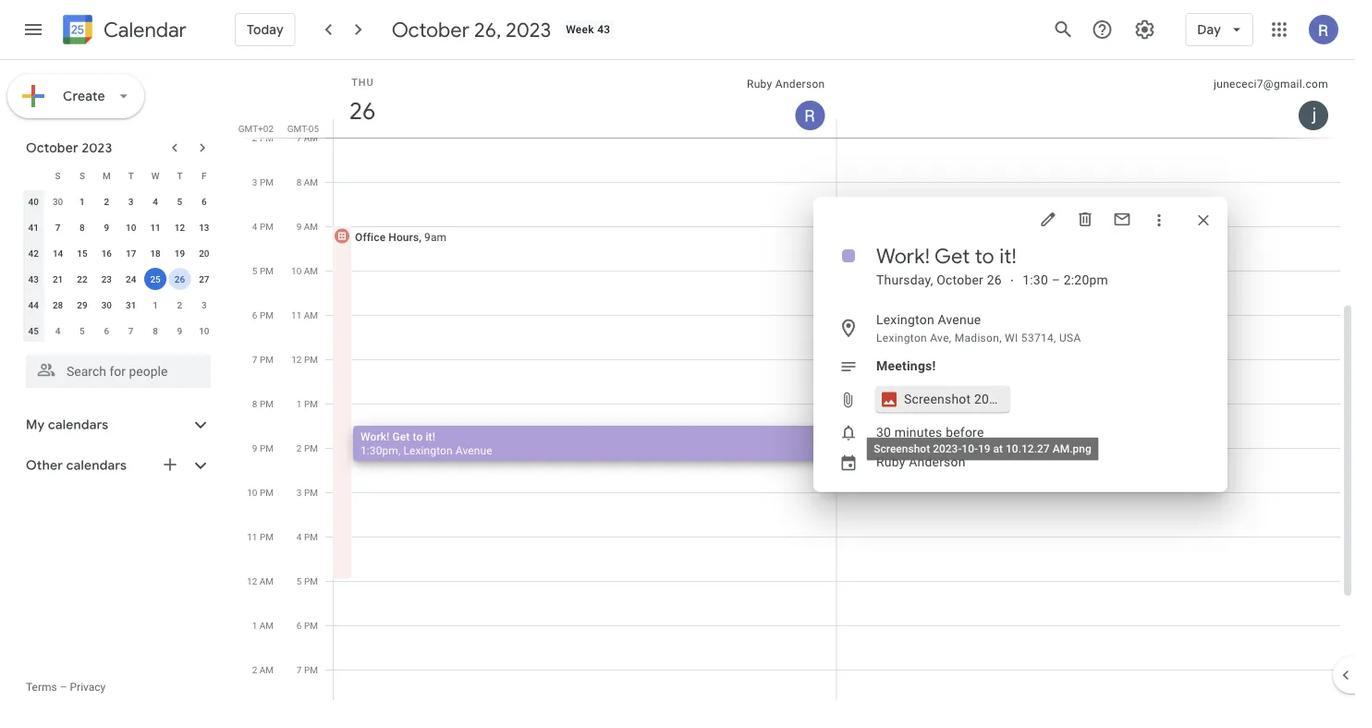 Task type: locate. For each thing, give the bounding box(es) containing it.
row containing 40
[[21, 189, 216, 215]]

october for october 2023
[[26, 140, 79, 156]]

0 vertical spatial 43
[[598, 23, 611, 36]]

row containing 41
[[21, 215, 216, 240]]

0 vertical spatial get
[[935, 244, 970, 270]]

25, today element
[[144, 268, 167, 290]]

1 vertical spatial –
[[60, 682, 67, 694]]

26 left ⋅
[[987, 273, 1002, 288]]

5 left 10 am on the top
[[252, 265, 258, 277]]

8 up 9 pm
[[252, 399, 258, 410]]

0 vertical spatial ruby
[[747, 78, 773, 91]]

0 horizontal spatial 5 pm
[[252, 265, 274, 277]]

it! for work! get to it! thursday, october 26 ⋅ 1:30 – 2:20pm
[[1000, 244, 1017, 270]]

4 right the 11 pm
[[297, 532, 302, 543]]

thursday, october 26 element
[[341, 90, 384, 132]]

f
[[202, 170, 207, 181]]

1 vertical spatial to
[[413, 430, 423, 443]]

am down the 9 am
[[304, 265, 318, 277]]

0 vertical spatial 3 pm
[[252, 177, 274, 188]]

12 down the 11 pm
[[247, 576, 257, 587]]

11 up "12 am"
[[247, 532, 258, 543]]

row
[[21, 163, 216, 189], [21, 189, 216, 215], [21, 215, 216, 240], [21, 240, 216, 266], [21, 266, 216, 292], [21, 292, 216, 318], [21, 318, 216, 344]]

5 row from the top
[[21, 266, 216, 292]]

9 right november 8 element on the left
[[177, 326, 182, 337]]

settings menu image
[[1134, 18, 1156, 41]]

0 horizontal spatial 43
[[28, 274, 39, 285]]

1 horizontal spatial ruby anderson
[[877, 455, 966, 470]]

calendars
[[48, 417, 108, 434], [66, 458, 127, 474]]

22
[[77, 274, 87, 285]]

lexington right 1:30pm
[[404, 444, 453, 457]]

1 vertical spatial 19
[[978, 442, 991, 455]]

1 t from the left
[[128, 170, 134, 181]]

1 vertical spatial anderson
[[909, 455, 966, 470]]

1 horizontal spatial 12
[[247, 576, 257, 587]]

28
[[53, 300, 63, 311]]

11 am
[[291, 310, 318, 321]]

t
[[128, 170, 134, 181], [177, 170, 183, 181]]

minutes
[[895, 425, 943, 441]]

10 for 10 am
[[291, 265, 302, 277]]

26 inside work! get to it! thursday, october 26 ⋅ 1:30 – 2:20pm
[[987, 273, 1002, 288]]

1 horizontal spatial work!
[[877, 244, 930, 270]]

get
[[935, 244, 970, 270], [393, 430, 410, 443]]

10 pm
[[247, 487, 274, 498]]

1 vertical spatial 30
[[101, 300, 112, 311]]

9 up 10 pm
[[252, 443, 258, 454]]

0 horizontal spatial anderson
[[776, 78, 825, 91]]

0 vertical spatial 12
[[175, 222, 185, 233]]

45
[[28, 326, 39, 337]]

43 left 21
[[28, 274, 39, 285]]

5 pm
[[252, 265, 274, 277], [297, 576, 318, 587]]

1 vertical spatial calendars
[[66, 458, 127, 474]]

t right w
[[177, 170, 183, 181]]

30 element
[[96, 294, 118, 316]]

30 right the 40
[[53, 196, 63, 207]]

november 4 element
[[47, 320, 69, 342]]

29
[[77, 300, 87, 311]]

1 horizontal spatial get
[[935, 244, 970, 270]]

21 element
[[47, 268, 69, 290]]

7 pm
[[252, 354, 274, 365], [297, 665, 318, 676]]

1 for 1 am
[[252, 621, 257, 632]]

1 row from the top
[[21, 163, 216, 189]]

12 element
[[169, 216, 191, 239]]

0 vertical spatial to
[[975, 244, 995, 270]]

2 pm
[[252, 132, 274, 143], [297, 443, 318, 454]]

work! inside work! get to it! 1:30pm , lexington avenue
[[361, 430, 390, 443]]

26 down thu
[[348, 96, 375, 126]]

am for 2 am
[[260, 665, 274, 676]]

30 up screenshot
[[877, 425, 892, 441]]

43 inside row group
[[28, 274, 39, 285]]

pm left 1 pm
[[260, 399, 274, 410]]

to inside work! get to it! thursday, october 26 ⋅ 1:30 – 2:20pm
[[975, 244, 995, 270]]

1 am
[[252, 621, 274, 632]]

0 vertical spatial –
[[1052, 273, 1061, 288]]

2 vertical spatial 11
[[247, 532, 258, 543]]

0 horizontal spatial avenue
[[456, 444, 493, 457]]

0 horizontal spatial 19
[[175, 248, 185, 259]]

1 horizontal spatial 19
[[978, 442, 991, 455]]

ruby anderson
[[747, 78, 825, 91], [877, 455, 966, 470]]

1 horizontal spatial anderson
[[909, 455, 966, 470]]

pm left gmt-
[[260, 132, 274, 143]]

1 vertical spatial it!
[[426, 430, 436, 443]]

12
[[175, 222, 185, 233], [292, 354, 302, 365], [247, 576, 257, 587]]

2 t from the left
[[177, 170, 183, 181]]

– right 1:30
[[1052, 273, 1061, 288]]

it! inside work! get to it! 1:30pm , lexington avenue
[[426, 430, 436, 443]]

calendar element
[[59, 11, 187, 52]]

10 element
[[120, 216, 142, 239]]

4 pm right the 11 pm
[[297, 532, 318, 543]]

2 vertical spatial lexington
[[404, 444, 453, 457]]

30 right 29 element
[[101, 300, 112, 311]]

7 row from the top
[[21, 318, 216, 344]]

s
[[55, 170, 61, 181], [79, 170, 85, 181]]

5 left 'november 6' element at the top left of page
[[80, 326, 85, 337]]

11 for 11
[[150, 222, 161, 233]]

0 horizontal spatial get
[[393, 430, 410, 443]]

1 vertical spatial 2023
[[82, 140, 112, 156]]

junececi7@gmail.com
[[1214, 78, 1329, 91]]

pm left 10 am on the top
[[260, 265, 274, 277]]

3 pm left 8 am
[[252, 177, 274, 188]]

0 horizontal spatial 30
[[53, 196, 63, 207]]

am up 12 pm
[[304, 310, 318, 321]]

1 horizontal spatial 26
[[348, 96, 375, 126]]

get up 1:30pm
[[393, 430, 410, 443]]

12 right the 11 element
[[175, 222, 185, 233]]

am down 7 am
[[304, 177, 318, 188]]

1 vertical spatial 6 pm
[[297, 621, 318, 632]]

0 vertical spatial anderson
[[776, 78, 825, 91]]

1 horizontal spatial to
[[975, 244, 995, 270]]

0 horizontal spatial 12
[[175, 222, 185, 233]]

5 up 12 element
[[177, 196, 182, 207]]

11 for 11 pm
[[247, 532, 258, 543]]

get inside work! get to it! 1:30pm , lexington avenue
[[393, 430, 410, 443]]

43
[[598, 23, 611, 36], [28, 274, 39, 285]]

9 up 10 am on the top
[[297, 221, 302, 232]]

work! up thursday,
[[877, 244, 930, 270]]

2 pm down 1 pm
[[297, 443, 318, 454]]

pm left 12 pm
[[260, 354, 274, 365]]

1 horizontal spatial 2 pm
[[297, 443, 318, 454]]

it! inside work! get to it! thursday, october 26 ⋅ 1:30 – 2:20pm
[[1000, 244, 1017, 270]]

to for work! get to it! thursday, october 26 ⋅ 1:30 – 2:20pm
[[975, 244, 995, 270]]

october left 26,
[[392, 17, 470, 43]]

0 vertical spatial 30
[[53, 196, 63, 207]]

ruby
[[747, 78, 773, 91], [877, 455, 906, 470]]

4 inside "november 4" 'element'
[[55, 326, 60, 337]]

get inside work! get to it! thursday, october 26 ⋅ 1:30 – 2:20pm
[[935, 244, 970, 270]]

am for 12 am
[[260, 576, 274, 587]]

1 horizontal spatial avenue
[[938, 313, 982, 328]]

to inside work! get to it! 1:30pm , lexington avenue
[[413, 430, 423, 443]]

0 horizontal spatial 2 pm
[[252, 132, 274, 143]]

30 for september 30 element
[[53, 196, 63, 207]]

1:30pm
[[361, 444, 399, 457]]

get for work! get to it! thursday, october 26 ⋅ 1:30 – 2:20pm
[[935, 244, 970, 270]]

november 5 element
[[71, 320, 93, 342]]

– inside work! get to it! thursday, october 26 ⋅ 1:30 – 2:20pm
[[1052, 273, 1061, 288]]

14
[[53, 248, 63, 259]]

6 left november 7 element
[[104, 326, 109, 337]]

42
[[28, 248, 39, 259]]

0 horizontal spatial october
[[26, 140, 79, 156]]

12 pm
[[292, 354, 318, 365]]

1 for november 1 element
[[153, 300, 158, 311]]

8 up 15 element
[[80, 222, 85, 233]]

1 vertical spatial 2 pm
[[297, 443, 318, 454]]

1 vertical spatial 43
[[28, 274, 39, 285]]

anderson
[[776, 78, 825, 91], [909, 455, 966, 470]]

0 vertical spatial avenue
[[938, 313, 982, 328]]

0 horizontal spatial ruby
[[747, 78, 773, 91]]

pm left 11 am
[[260, 310, 274, 321]]

10 up the 11 pm
[[247, 487, 258, 498]]

2 pm left gmt-
[[252, 132, 274, 143]]

6 row from the top
[[21, 292, 216, 318]]

10
[[126, 222, 136, 233], [291, 265, 302, 277], [199, 326, 209, 337], [247, 487, 258, 498]]

2023 up m
[[82, 140, 112, 156]]

18 element
[[144, 242, 167, 264]]

0 horizontal spatial it!
[[426, 430, 436, 443]]

1 horizontal spatial 5 pm
[[297, 576, 318, 587]]

None search field
[[0, 348, 229, 388]]

7 left november 8 element on the left
[[128, 326, 134, 337]]

13 element
[[193, 216, 215, 239]]

my calendars
[[26, 417, 108, 434]]

pm down 1 pm
[[304, 443, 318, 454]]

2 row from the top
[[21, 189, 216, 215]]

lexington
[[877, 313, 935, 328], [877, 332, 928, 344], [404, 444, 453, 457]]

row group
[[21, 189, 216, 344]]

4 right 13 element
[[252, 221, 258, 232]]

9 for november 9 element
[[177, 326, 182, 337]]

calendars for other calendars
[[66, 458, 127, 474]]

calendars inside dropdown button
[[66, 458, 127, 474]]

ave,
[[931, 332, 952, 344]]

10 inside 'element'
[[199, 326, 209, 337]]

,
[[419, 231, 422, 244], [399, 444, 401, 457]]

0 horizontal spatial ,
[[399, 444, 401, 457]]

16 element
[[96, 242, 118, 264]]

calendars inside dropdown button
[[48, 417, 108, 434]]

5 inside "november 5" element
[[80, 326, 85, 337]]

privacy
[[70, 682, 106, 694]]

10 left the 11 element
[[126, 222, 136, 233]]

0 horizontal spatial 6 pm
[[252, 310, 274, 321]]

2 vertical spatial 30
[[877, 425, 892, 441]]

3 right 10 pm
[[297, 487, 302, 498]]

other calendars
[[26, 458, 127, 474]]

6 down f
[[202, 196, 207, 207]]

work! for work! get to it! thursday, october 26 ⋅ 1:30 – 2:20pm
[[877, 244, 930, 270]]

15 element
[[71, 242, 93, 264]]

10 up 11 am
[[291, 265, 302, 277]]

1 right 31 element
[[153, 300, 158, 311]]

0 horizontal spatial t
[[128, 170, 134, 181]]

2 vertical spatial october
[[937, 273, 984, 288]]

calendars down my calendars dropdown button
[[66, 458, 127, 474]]

2 horizontal spatial 11
[[291, 310, 302, 321]]

8 up the 9 am
[[297, 177, 302, 188]]

26,
[[474, 17, 501, 43]]

23 element
[[96, 268, 118, 290]]

october for october 26, 2023
[[392, 17, 470, 43]]

19 left at
[[978, 442, 991, 455]]

october inside work! get to it! thursday, october 26 ⋅ 1:30 – 2:20pm
[[937, 273, 984, 288]]

calendar
[[104, 17, 187, 43]]

1 right 8 pm
[[297, 399, 302, 410]]

43 right "week"
[[598, 23, 611, 36]]

lexington up the ave,
[[877, 313, 935, 328]]

row group containing 40
[[21, 189, 216, 344]]

office
[[355, 231, 386, 244]]

november 3 element
[[193, 294, 215, 316]]

pm right "12 am"
[[304, 576, 318, 587]]

0 vertical spatial ruby anderson
[[747, 78, 825, 91]]

pm right the 11 pm
[[304, 532, 318, 543]]

0 vertical spatial calendars
[[48, 417, 108, 434]]

1 vertical spatial 4 pm
[[297, 532, 318, 543]]

october
[[392, 17, 470, 43], [26, 140, 79, 156], [937, 273, 984, 288]]

work!
[[877, 244, 930, 270], [361, 430, 390, 443]]

3 row from the top
[[21, 215, 216, 240]]

25
[[150, 274, 161, 285]]

41
[[28, 222, 39, 233]]

26
[[348, 96, 375, 126], [987, 273, 1002, 288], [175, 274, 185, 285]]

2 left gmt-
[[252, 132, 258, 143]]

5
[[177, 196, 182, 207], [252, 265, 258, 277], [80, 326, 85, 337], [297, 576, 302, 587]]

am for 10 am
[[304, 265, 318, 277]]

row containing 43
[[21, 266, 216, 292]]

0 vertical spatial 5 pm
[[252, 265, 274, 277]]

1 down "12 am"
[[252, 621, 257, 632]]

3 pm right 10 pm
[[297, 487, 318, 498]]

20
[[199, 248, 209, 259]]

4
[[153, 196, 158, 207], [252, 221, 258, 232], [55, 326, 60, 337], [297, 532, 302, 543]]

30
[[53, 196, 63, 207], [101, 300, 112, 311], [877, 425, 892, 441]]

2023-
[[933, 442, 962, 455]]

w
[[151, 170, 159, 181]]

0 vertical spatial work!
[[877, 244, 930, 270]]

0 vertical spatial october
[[392, 17, 470, 43]]

2 am
[[252, 665, 274, 676]]

12 inside 12 element
[[175, 222, 185, 233]]

2 horizontal spatial 26
[[987, 273, 1002, 288]]

october up september 30 element
[[26, 140, 79, 156]]

9
[[297, 221, 302, 232], [104, 222, 109, 233], [177, 326, 182, 337], [252, 443, 258, 454]]

am up 1 am
[[260, 576, 274, 587]]

1 vertical spatial lexington
[[877, 332, 928, 344]]

s up september 30 element
[[55, 170, 61, 181]]

1 horizontal spatial –
[[1052, 273, 1061, 288]]

work! get to it! heading
[[877, 244, 1017, 270]]

15
[[77, 248, 87, 259]]

4 up the 11 element
[[153, 196, 158, 207]]

11 element
[[144, 216, 167, 239]]

1 horizontal spatial 2023
[[506, 17, 551, 43]]

november 2 element
[[169, 294, 191, 316]]

0 horizontal spatial ruby anderson
[[747, 78, 825, 91]]

0 vertical spatial it!
[[1000, 244, 1017, 270]]

1 horizontal spatial 7 pm
[[297, 665, 318, 676]]

work! inside work! get to it! thursday, october 26 ⋅ 1:30 – 2:20pm
[[877, 244, 930, 270]]

1 horizontal spatial ,
[[419, 231, 422, 244]]

1 vertical spatial work!
[[361, 430, 390, 443]]

30 inside 30 element
[[101, 300, 112, 311]]

1 vertical spatial 7 pm
[[297, 665, 318, 676]]

1 horizontal spatial t
[[177, 170, 183, 181]]

0 vertical spatial 19
[[175, 248, 185, 259]]

november 9 element
[[169, 320, 191, 342]]

10-
[[962, 442, 978, 455]]

1 horizontal spatial 11
[[247, 532, 258, 543]]

11 down 10 am on the top
[[291, 310, 302, 321]]

5 pm left 10 am on the top
[[252, 265, 274, 277]]

–
[[1052, 273, 1061, 288], [60, 682, 67, 694]]

28 element
[[47, 294, 69, 316]]

27 element
[[193, 268, 215, 290]]

row group inside the "october 2023" grid
[[21, 189, 216, 344]]

0 horizontal spatial 11
[[150, 222, 161, 233]]

30 for 30 element
[[101, 300, 112, 311]]

21
[[53, 274, 63, 285]]

7 pm right 2 am
[[297, 665, 318, 676]]

1 horizontal spatial 3 pm
[[297, 487, 318, 498]]

terms
[[26, 682, 57, 694]]

gmt+02
[[238, 123, 274, 134]]

1 right september 30 element
[[80, 196, 85, 207]]

1 vertical spatial 11
[[291, 310, 302, 321]]

12 for 12
[[175, 222, 185, 233]]

thursday,
[[877, 273, 934, 288]]

am down 8 am
[[304, 221, 318, 232]]

7 pm left 12 pm
[[252, 354, 274, 365]]

1 vertical spatial ,
[[399, 444, 401, 457]]

30 inside september 30 element
[[53, 196, 63, 207]]

2 horizontal spatial 30
[[877, 425, 892, 441]]

0 horizontal spatial s
[[55, 170, 61, 181]]

4 row from the top
[[21, 240, 216, 266]]

1 horizontal spatial ruby
[[877, 455, 906, 470]]

2
[[252, 132, 258, 143], [104, 196, 109, 207], [177, 300, 182, 311], [297, 443, 302, 454], [252, 665, 257, 676]]

9 for 9 pm
[[252, 443, 258, 454]]

1 horizontal spatial it!
[[1000, 244, 1017, 270]]

8 inside november 8 element
[[153, 326, 158, 337]]

avenue inside work! get to it! 1:30pm , lexington avenue
[[456, 444, 493, 457]]

1 vertical spatial october
[[26, 140, 79, 156]]

calendars up other calendars
[[48, 417, 108, 434]]

am up 2 am
[[260, 621, 274, 632]]

2 right 9 pm
[[297, 443, 302, 454]]

am down 1 am
[[260, 665, 274, 676]]

2023 right 26,
[[506, 17, 551, 43]]

6 right 1 am
[[297, 621, 302, 632]]

0 vertical spatial 11
[[150, 222, 161, 233]]

1 horizontal spatial 30
[[101, 300, 112, 311]]

1 horizontal spatial october
[[392, 17, 470, 43]]

1 horizontal spatial 43
[[598, 23, 611, 36]]

11 pm
[[247, 532, 274, 543]]

thu
[[352, 76, 374, 88]]

11 inside row
[[150, 222, 161, 233]]

am for 9 am
[[304, 221, 318, 232]]

row containing 44
[[21, 292, 216, 318]]

pm up 1 pm
[[304, 354, 318, 365]]

1 horizontal spatial 4 pm
[[297, 532, 318, 543]]

8 left november 9 element
[[153, 326, 158, 337]]

0 horizontal spatial work!
[[361, 430, 390, 443]]

meetings!
[[877, 359, 936, 374]]

44
[[28, 300, 39, 311]]

9 left 10 element
[[104, 222, 109, 233]]

4 left "november 5" element on the top of page
[[55, 326, 60, 337]]

26 cell
[[168, 266, 192, 292]]

7 up 8 pm
[[252, 354, 258, 365]]

6 pm left 11 am
[[252, 310, 274, 321]]

1 s from the left
[[55, 170, 61, 181]]

1 vertical spatial 5 pm
[[297, 576, 318, 587]]

0 vertical spatial 2 pm
[[252, 132, 274, 143]]

lexington avenue lexington ave, madison, wi 53714, usa
[[877, 313, 1082, 344]]

get up lexington avenue lexington ave, madison, wi 53714, usa
[[935, 244, 970, 270]]

it! for work! get to it! 1:30pm , lexington avenue
[[426, 430, 436, 443]]

2 vertical spatial 12
[[247, 576, 257, 587]]

terms – privacy
[[26, 682, 106, 694]]

53714,
[[1022, 332, 1057, 344]]

8 for november 8 element on the left
[[153, 326, 158, 337]]

26 element
[[169, 268, 191, 290]]

26 right 25 cell
[[175, 274, 185, 285]]

pm
[[260, 132, 274, 143], [260, 177, 274, 188], [260, 221, 274, 232], [260, 265, 274, 277], [260, 310, 274, 321], [260, 354, 274, 365], [304, 354, 318, 365], [260, 399, 274, 410], [304, 399, 318, 410], [260, 443, 274, 454], [304, 443, 318, 454], [260, 487, 274, 498], [304, 487, 318, 498], [260, 532, 274, 543], [304, 532, 318, 543], [304, 576, 318, 587], [304, 621, 318, 632], [304, 665, 318, 676]]

work! up 1:30pm
[[361, 430, 390, 443]]

am up 8 am
[[304, 132, 318, 143]]

0 vertical spatial 4 pm
[[252, 221, 274, 232]]

junececi7@gmail.com column header
[[836, 60, 1341, 138]]

4 pm left the 9 am
[[252, 221, 274, 232]]

2 horizontal spatial 12
[[292, 354, 302, 365]]

row containing s
[[21, 163, 216, 189]]

2:20pm
[[1064, 273, 1109, 288]]



Task type: describe. For each thing, give the bounding box(es) containing it.
pm down 8 pm
[[260, 443, 274, 454]]

screenshot
[[874, 442, 930, 455]]

, inside work! get to it! 1:30pm , lexington avenue
[[399, 444, 401, 457]]

26 grid
[[237, 60, 1356, 702]]

2 down 1 am
[[252, 665, 257, 676]]

day
[[1198, 21, 1222, 38]]

am.png
[[1053, 442, 1092, 455]]

october 26, 2023
[[392, 17, 551, 43]]

pm left 8 am
[[260, 177, 274, 188]]

2 s from the left
[[79, 170, 85, 181]]

pm right 10 pm
[[304, 487, 318, 498]]

17 element
[[120, 242, 142, 264]]

am for 7 am
[[304, 132, 318, 143]]

10 am
[[291, 265, 318, 277]]

october 2023
[[26, 140, 112, 156]]

⋅
[[1010, 273, 1016, 288]]

12 for 12 pm
[[292, 354, 302, 365]]

20 element
[[193, 242, 215, 264]]

3 right f
[[252, 177, 258, 188]]

8 am
[[297, 177, 318, 188]]

week
[[566, 23, 595, 36]]

10 for 10 pm
[[247, 487, 258, 498]]

1 vertical spatial ruby anderson
[[877, 455, 966, 470]]

pm down 10 pm
[[260, 532, 274, 543]]

november 8 element
[[144, 320, 167, 342]]

pm right 2 am
[[304, 665, 318, 676]]

7 right 41
[[55, 222, 60, 233]]

row containing 45
[[21, 318, 216, 344]]

november 10 element
[[193, 320, 215, 342]]

m
[[103, 170, 111, 181]]

40
[[28, 196, 39, 207]]

1 for 1 pm
[[297, 399, 302, 410]]

3 right november 2 element
[[202, 300, 207, 311]]

2 down m
[[104, 196, 109, 207]]

0 horizontal spatial 3 pm
[[252, 177, 274, 188]]

23
[[101, 274, 112, 285]]

ruby inside the 26 column header
[[747, 78, 773, 91]]

day button
[[1186, 7, 1254, 52]]

terms link
[[26, 682, 57, 694]]

main drawer image
[[22, 18, 44, 41]]

0 horizontal spatial 2023
[[82, 140, 112, 156]]

24 element
[[120, 268, 142, 290]]

1 vertical spatial 3 pm
[[297, 487, 318, 498]]

10.12.27
[[1006, 442, 1050, 455]]

11 for 11 am
[[291, 310, 302, 321]]

other calendars button
[[4, 451, 229, 481]]

7 left 05
[[297, 132, 302, 143]]

0 vertical spatial ,
[[419, 231, 422, 244]]

at
[[994, 442, 1003, 455]]

8 pm
[[252, 399, 274, 410]]

pm right 1 am
[[304, 621, 318, 632]]

pm down 9 pm
[[260, 487, 274, 498]]

get for work! get to it! 1:30pm , lexington avenue
[[393, 430, 410, 443]]

25 cell
[[143, 266, 168, 292]]

8 for 8 am
[[297, 177, 302, 188]]

1:30
[[1023, 273, 1049, 288]]

31 element
[[120, 294, 142, 316]]

9am
[[425, 231, 447, 244]]

hours
[[389, 231, 419, 244]]

am for 8 am
[[304, 177, 318, 188]]

9 pm
[[252, 443, 274, 454]]

create button
[[7, 74, 144, 118]]

gmt-
[[287, 123, 309, 134]]

9 am
[[297, 221, 318, 232]]

7 right 2 am
[[297, 665, 302, 676]]

24
[[126, 274, 136, 285]]

10 for 10 element
[[126, 222, 136, 233]]

madison,
[[955, 332, 1002, 344]]

0 vertical spatial 7 pm
[[252, 354, 274, 365]]

thu 26
[[348, 76, 375, 126]]

work! get to it! thursday, october 26 ⋅ 1:30 – 2:20pm
[[877, 244, 1109, 288]]

calendars for my calendars
[[48, 417, 108, 434]]

create
[[63, 88, 105, 104]]

today button
[[235, 7, 296, 52]]

9 for 9 am
[[297, 221, 302, 232]]

17
[[126, 248, 136, 259]]

november 7 element
[[120, 320, 142, 342]]

26 inside cell
[[175, 274, 185, 285]]

30 for 30 minutes before
[[877, 425, 892, 441]]

0 vertical spatial lexington
[[877, 313, 935, 328]]

19 element
[[169, 242, 191, 264]]

05
[[309, 123, 319, 134]]

0 vertical spatial 6 pm
[[252, 310, 274, 321]]

anderson inside the 26 column header
[[776, 78, 825, 91]]

november 1 element
[[144, 294, 167, 316]]

0 vertical spatial 2023
[[506, 17, 551, 43]]

1 horizontal spatial 6 pm
[[297, 621, 318, 632]]

12 am
[[247, 576, 274, 587]]

my
[[26, 417, 45, 434]]

pm left the 9 am
[[260, 221, 274, 232]]

email event details image
[[1113, 210, 1132, 229]]

october 2023 grid
[[18, 163, 216, 344]]

19 inside row group
[[175, 248, 185, 259]]

am for 11 am
[[304, 310, 318, 321]]

before
[[946, 425, 984, 441]]

18
[[150, 248, 161, 259]]

delete event image
[[1076, 210, 1095, 229]]

3 up 10 element
[[128, 196, 134, 207]]

22 element
[[71, 268, 93, 290]]

27
[[199, 274, 209, 285]]

1 vertical spatial ruby
[[877, 455, 906, 470]]

work! for work! get to it! 1:30pm , lexington avenue
[[361, 430, 390, 443]]

14 element
[[47, 242, 69, 264]]

ruby anderson inside the 26 column header
[[747, 78, 825, 91]]

my calendars button
[[4, 411, 229, 440]]

today
[[247, 21, 284, 38]]

Search for people text field
[[37, 355, 200, 388]]

5 right "12 am"
[[297, 576, 302, 587]]

2 left november 3 element
[[177, 300, 182, 311]]

gmt-05
[[287, 123, 319, 134]]

privacy link
[[70, 682, 106, 694]]

other
[[26, 458, 63, 474]]

13
[[199, 222, 209, 233]]

6 left 11 am
[[252, 310, 258, 321]]

12 for 12 am
[[247, 576, 257, 587]]

avenue inside lexington avenue lexington ave, madison, wi 53714, usa
[[938, 313, 982, 328]]

8 for 8 pm
[[252, 399, 258, 410]]

pm down 12 pm
[[304, 399, 318, 410]]

screenshot 2023-10-19 at 10.12.27 am.png
[[874, 442, 1092, 455]]

calendar heading
[[100, 17, 187, 43]]

29 element
[[71, 294, 93, 316]]

16
[[101, 248, 112, 259]]

september 30 element
[[47, 191, 69, 213]]

10 for the november 10 'element' on the top left of the page
[[199, 326, 209, 337]]

30 minutes before
[[877, 425, 984, 441]]

row containing 42
[[21, 240, 216, 266]]

am for 1 am
[[260, 621, 274, 632]]

office hours , 9am
[[355, 231, 447, 244]]

7 am
[[297, 132, 318, 143]]

to for work! get to it! 1:30pm , lexington avenue
[[413, 430, 423, 443]]

november 6 element
[[96, 320, 118, 342]]

add other calendars image
[[161, 456, 179, 474]]

work! get to it! 1:30pm , lexington avenue
[[361, 430, 493, 457]]

0 horizontal spatial 4 pm
[[252, 221, 274, 232]]

26 column header
[[333, 60, 837, 138]]

week 43
[[566, 23, 611, 36]]

31
[[126, 300, 136, 311]]

usa
[[1060, 332, 1082, 344]]

26 inside column header
[[348, 96, 375, 126]]

wi
[[1005, 332, 1019, 344]]

lexington inside work! get to it! 1:30pm , lexington avenue
[[404, 444, 453, 457]]

1 pm
[[297, 399, 318, 410]]



Task type: vqa. For each thing, say whether or not it's contained in the screenshot.
"Feedback"
no



